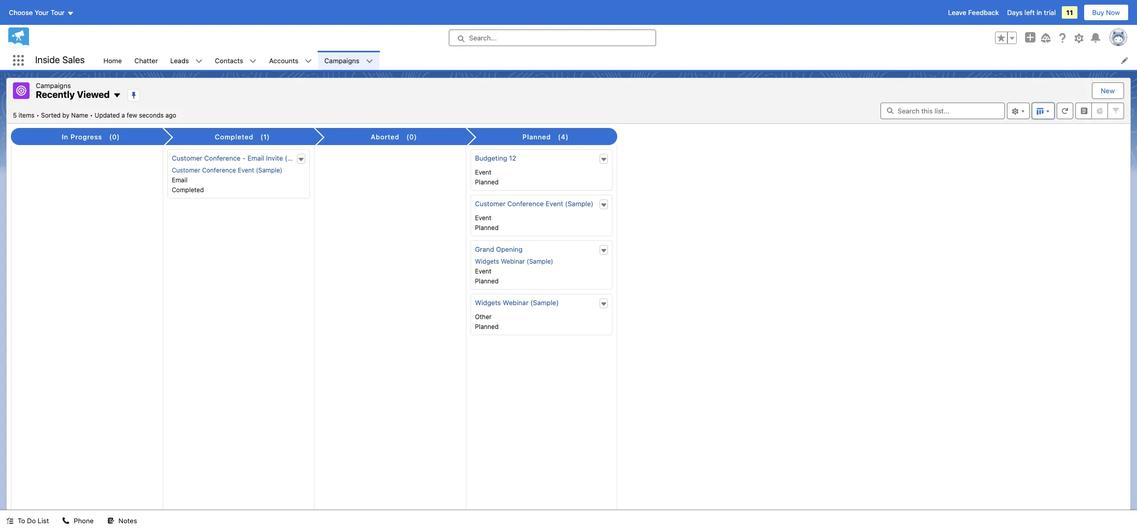 Task type: describe. For each thing, give the bounding box(es) containing it.
grand
[[475, 245, 494, 254]]

customer for customer conference event (sample)
[[475, 200, 506, 208]]

email inside customer conference event (sample) email completed
[[172, 176, 187, 184]]

sorted
[[41, 111, 61, 119]]

contacts list item
[[209, 51, 263, 70]]

chatter
[[134, 56, 158, 65]]

campaigns inside list item
[[324, 56, 360, 65]]

(4)
[[558, 133, 569, 141]]

none search field inside recently viewed|campaigns|list view element
[[881, 102, 1005, 119]]

buy
[[1092, 8, 1104, 17]]

leave feedback link
[[948, 8, 999, 17]]

tour
[[51, 8, 65, 17]]

choose
[[9, 8, 33, 17]]

text default image for grand opening link
[[600, 247, 607, 254]]

customer conference - email invite (sample)
[[172, 154, 313, 162]]

now
[[1106, 8, 1120, 17]]

buy now button
[[1084, 4, 1129, 21]]

grand opening
[[475, 245, 523, 254]]

few
[[127, 111, 137, 119]]

days left in trial
[[1007, 8, 1056, 17]]

webinar for widgets webinar (sample) event planned
[[501, 258, 525, 265]]

budgeting
[[475, 154, 507, 162]]

(sample) inside customer conference event (sample) email completed
[[256, 166, 282, 174]]

choose your tour button
[[8, 4, 74, 21]]

budgeting 12 link
[[475, 154, 516, 162]]

choose your tour
[[9, 8, 65, 17]]

to do list
[[18, 517, 49, 525]]

sales
[[62, 55, 85, 65]]

text default image inside contacts list item
[[249, 57, 257, 65]]

to do list button
[[0, 511, 55, 531]]

new
[[1101, 87, 1115, 95]]

ago
[[165, 111, 176, 119]]

2 widgets webinar (sample) link from the top
[[475, 299, 559, 307]]

leads list item
[[164, 51, 209, 70]]

text default image for the leads link
[[195, 57, 202, 65]]

seconds
[[139, 111, 164, 119]]

to
[[18, 517, 25, 525]]

widgets for widgets webinar (sample) event planned
[[475, 258, 499, 265]]

text default image inside "notes" button
[[107, 517, 114, 525]]

home
[[103, 56, 122, 65]]

left
[[1025, 8, 1035, 17]]

2 event planned from the top
[[475, 214, 499, 232]]

-
[[242, 154, 246, 162]]

trial
[[1044, 8, 1056, 17]]

leads link
[[164, 51, 195, 70]]

Search Recently Viewed list view. search field
[[881, 102, 1005, 119]]

text default image for campaigns link
[[366, 57, 373, 65]]

0 horizontal spatial campaigns
[[36, 81, 71, 90]]

completed inside customer conference event (sample) email completed
[[172, 186, 204, 194]]

search... button
[[449, 30, 656, 46]]

customer conference event (sample) email completed
[[172, 166, 282, 194]]

phone
[[74, 517, 94, 525]]

12
[[509, 154, 516, 162]]

planned left (4) at the top of page
[[523, 133, 551, 141]]

grand opening link
[[475, 245, 523, 254]]

0 vertical spatial completed
[[215, 133, 253, 141]]



Task type: locate. For each thing, give the bounding box(es) containing it.
campaigns list item
[[318, 51, 379, 70]]

text default image
[[195, 57, 202, 65], [366, 57, 373, 65], [113, 91, 121, 100], [298, 156, 305, 163], [600, 247, 607, 254], [62, 517, 70, 525]]

customer conference - email invite (sample) link
[[172, 154, 313, 162]]

0 vertical spatial widgets
[[475, 258, 499, 265]]

a
[[122, 111, 125, 119]]

conference inside customer conference event (sample) email completed
[[202, 166, 236, 174]]

budgeting 12
[[475, 154, 516, 162]]

other
[[475, 313, 492, 321]]

0 vertical spatial conference
[[204, 154, 241, 162]]

phone button
[[56, 511, 100, 531]]

search...
[[469, 34, 497, 42]]

2 • from the left
[[90, 111, 93, 119]]

campaigns down inside
[[36, 81, 71, 90]]

1 widgets webinar (sample) link from the top
[[475, 258, 553, 265]]

widgets webinar (sample)
[[475, 299, 559, 307]]

widgets webinar (sample) event planned
[[475, 258, 553, 285]]

items
[[19, 111, 35, 119]]

completed
[[215, 133, 253, 141], [172, 186, 204, 194]]

campaigns
[[324, 56, 360, 65], [36, 81, 71, 90]]

recently
[[36, 89, 75, 100]]

in
[[1037, 8, 1042, 17]]

in
[[62, 133, 68, 141]]

chatter link
[[128, 51, 164, 70]]

conference for email
[[202, 166, 236, 174]]

widgets webinar (sample) link down the opening
[[475, 258, 553, 265]]

viewed
[[77, 89, 110, 100]]

accounts
[[269, 56, 298, 65]]

contacts
[[215, 56, 243, 65]]

5 items • sorted by name • updated a few seconds ago
[[13, 111, 176, 119]]

planned up grand
[[475, 224, 499, 232]]

campaigns right accounts list item at top left
[[324, 56, 360, 65]]

recently viewed status
[[13, 111, 95, 119]]

in progress
[[62, 133, 102, 141]]

customer conference event (sample) link down customer conference - email invite (sample) link
[[172, 166, 282, 174]]

1 vertical spatial customer conference event (sample) link
[[475, 200, 593, 208]]

campaigns link
[[318, 51, 366, 70]]

text default image for customer conference - email invite (sample) link
[[298, 156, 305, 163]]

1 horizontal spatial email
[[247, 154, 264, 162]]

buy now
[[1092, 8, 1120, 17]]

accounts list item
[[263, 51, 318, 70]]

(sample)
[[285, 154, 313, 162], [256, 166, 282, 174], [565, 200, 593, 208], [527, 258, 553, 265], [530, 299, 559, 307]]

0 horizontal spatial email
[[172, 176, 187, 184]]

leave feedback
[[948, 8, 999, 17]]

5
[[13, 111, 17, 119]]

name
[[71, 111, 88, 119]]

(0) down updated
[[109, 133, 120, 141]]

1 (0) from the left
[[109, 133, 120, 141]]

(0) for in progress
[[109, 133, 120, 141]]

customer conference event (sample) link down 12
[[475, 200, 593, 208]]

widgets inside widgets webinar (sample) event planned
[[475, 258, 499, 265]]

leave
[[948, 8, 967, 17]]

0 vertical spatial event planned
[[475, 168, 499, 186]]

widgets up other
[[475, 299, 501, 307]]

2 vertical spatial conference
[[507, 200, 544, 208]]

do
[[27, 517, 36, 525]]

customer for customer conference - email invite (sample)
[[172, 154, 202, 162]]

webinar for widgets webinar (sample)
[[503, 299, 529, 307]]

widgets webinar (sample) link down widgets webinar (sample) event planned
[[475, 299, 559, 307]]

inside
[[35, 55, 60, 65]]

recently viewed
[[36, 89, 110, 100]]

(0)
[[109, 133, 120, 141], [407, 133, 417, 141]]

customer
[[172, 154, 202, 162], [172, 166, 200, 174], [475, 200, 506, 208]]

(1)
[[260, 133, 270, 141]]

recently viewed|campaigns|list view element
[[6, 78, 1131, 511]]

notes button
[[101, 511, 143, 531]]

conference down customer conference - email invite (sample)
[[202, 166, 236, 174]]

None search field
[[881, 102, 1005, 119]]

•
[[36, 111, 39, 119], [90, 111, 93, 119]]

opening
[[496, 245, 523, 254]]

conference for invite
[[204, 154, 241, 162]]

0 vertical spatial customer
[[172, 154, 202, 162]]

1 vertical spatial widgets
[[475, 299, 501, 307]]

text default image inside accounts list item
[[305, 57, 312, 65]]

event
[[238, 166, 254, 174], [475, 168, 491, 176], [546, 200, 563, 208], [475, 214, 491, 222], [475, 268, 491, 275]]

2 widgets from the top
[[475, 299, 501, 307]]

your
[[35, 8, 49, 17]]

0 vertical spatial widgets webinar (sample) link
[[475, 258, 553, 265]]

list
[[97, 51, 1137, 70]]

(0) right aborted
[[407, 133, 417, 141]]

event planned
[[475, 168, 499, 186], [475, 214, 499, 232]]

0 vertical spatial customer conference event (sample) link
[[172, 166, 282, 174]]

text default image inside phone button
[[62, 517, 70, 525]]

leads
[[170, 56, 189, 65]]

planned down the budgeting
[[475, 178, 499, 186]]

1 vertical spatial conference
[[202, 166, 236, 174]]

aborted
[[371, 133, 400, 141]]

planned down other
[[475, 323, 499, 331]]

0 horizontal spatial (0)
[[109, 133, 120, 141]]

0 horizontal spatial completed
[[172, 186, 204, 194]]

feedback
[[968, 8, 999, 17]]

11
[[1066, 8, 1073, 17]]

text default image inside to do list button
[[6, 517, 13, 525]]

0 vertical spatial email
[[247, 154, 264, 162]]

contacts link
[[209, 51, 249, 70]]

text default image inside leads list item
[[195, 57, 202, 65]]

0 horizontal spatial •
[[36, 111, 39, 119]]

list
[[38, 517, 49, 525]]

1 vertical spatial event planned
[[475, 214, 499, 232]]

event planned up grand
[[475, 214, 499, 232]]

email
[[247, 154, 264, 162], [172, 176, 187, 184]]

home link
[[97, 51, 128, 70]]

event inside widgets webinar (sample) event planned
[[475, 268, 491, 275]]

0 horizontal spatial customer conference event (sample) link
[[172, 166, 282, 174]]

event inside customer conference event (sample) email completed
[[238, 166, 254, 174]]

webinar down widgets webinar (sample) event planned
[[503, 299, 529, 307]]

widgets for widgets webinar (sample)
[[475, 299, 501, 307]]

progress
[[71, 133, 102, 141]]

2 vertical spatial customer
[[475, 200, 506, 208]]

list containing home
[[97, 51, 1137, 70]]

1 vertical spatial campaigns
[[36, 81, 71, 90]]

text default image inside the campaigns list item
[[366, 57, 373, 65]]

notes
[[119, 517, 137, 525]]

1 horizontal spatial •
[[90, 111, 93, 119]]

1 vertical spatial completed
[[172, 186, 204, 194]]

planned
[[523, 133, 551, 141], [475, 178, 499, 186], [475, 224, 499, 232], [475, 277, 499, 285], [475, 323, 499, 331]]

customer for customer conference event (sample) email completed
[[172, 166, 200, 174]]

(0) for aborted
[[407, 133, 417, 141]]

1 • from the left
[[36, 111, 39, 119]]

• right items on the left top of the page
[[36, 111, 39, 119]]

customer conference event (sample)
[[475, 200, 593, 208]]

webinar down the opening
[[501, 258, 525, 265]]

webinar
[[501, 258, 525, 265], [503, 299, 529, 307]]

1 horizontal spatial customer conference event (sample) link
[[475, 200, 593, 208]]

updated
[[95, 111, 120, 119]]

0 vertical spatial campaigns
[[324, 56, 360, 65]]

planned down grand
[[475, 277, 499, 285]]

webinar inside widgets webinar (sample) event planned
[[501, 258, 525, 265]]

widgets webinar (sample) link
[[475, 258, 553, 265], [475, 299, 559, 307]]

other planned
[[475, 313, 499, 331]]

(sample) inside widgets webinar (sample) event planned
[[527, 258, 553, 265]]

conference down 12
[[507, 200, 544, 208]]

text default image
[[249, 57, 257, 65], [305, 57, 312, 65], [600, 156, 607, 163], [600, 202, 607, 209], [600, 301, 607, 308], [6, 517, 13, 525], [107, 517, 114, 525]]

widgets down grand
[[475, 258, 499, 265]]

1 horizontal spatial completed
[[215, 133, 253, 141]]

1 event planned from the top
[[475, 168, 499, 186]]

event planned down the budgeting
[[475, 168, 499, 186]]

1 widgets from the top
[[475, 258, 499, 265]]

• right name
[[90, 111, 93, 119]]

accounts link
[[263, 51, 305, 70]]

conference left -
[[204, 154, 241, 162]]

1 vertical spatial email
[[172, 176, 187, 184]]

1 vertical spatial widgets webinar (sample) link
[[475, 299, 559, 307]]

0 vertical spatial webinar
[[501, 258, 525, 265]]

new button
[[1093, 83, 1123, 98]]

2 (0) from the left
[[407, 133, 417, 141]]

invite
[[266, 154, 283, 162]]

customer conference event (sample) link
[[172, 166, 282, 174], [475, 200, 593, 208]]

1 vertical spatial webinar
[[503, 299, 529, 307]]

by
[[62, 111, 69, 119]]

widgets
[[475, 258, 499, 265], [475, 299, 501, 307]]

1 horizontal spatial (0)
[[407, 133, 417, 141]]

1 vertical spatial customer
[[172, 166, 200, 174]]

1 horizontal spatial campaigns
[[324, 56, 360, 65]]

inside sales
[[35, 55, 85, 65]]

conference
[[204, 154, 241, 162], [202, 166, 236, 174], [507, 200, 544, 208]]

planned inside widgets webinar (sample) event planned
[[475, 277, 499, 285]]

customer inside customer conference event (sample) email completed
[[172, 166, 200, 174]]

days
[[1007, 8, 1023, 17]]

group
[[995, 32, 1017, 44]]



Task type: vqa. For each thing, say whether or not it's contained in the screenshot.
* Date
no



